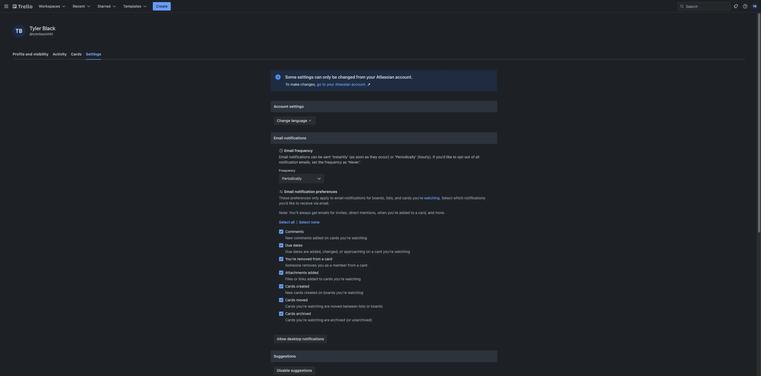 Task type: locate. For each thing, give the bounding box(es) containing it.
0 vertical spatial for
[[367, 196, 371, 201]]

sm image
[[307, 118, 313, 124]]

added
[[399, 211, 410, 215], [313, 236, 324, 241], [308, 271, 319, 275], [307, 277, 318, 282]]

frequency
[[279, 169, 295, 173]]

2 vertical spatial on
[[318, 291, 323, 295]]

1 horizontal spatial as
[[343, 160, 347, 165]]

as
[[365, 155, 369, 159], [343, 160, 347, 165], [325, 264, 329, 268]]

tylerblack440
[[32, 32, 53, 36]]

you'd right if
[[436, 155, 445, 159]]

select right |
[[299, 220, 310, 225]]

1 vertical spatial tyler black (tylerblack440) image
[[13, 25, 25, 37]]

someone removes you as a member from a card
[[285, 264, 367, 268]]

new for new cards created on boards you're watching
[[285, 291, 293, 295]]

'instantly'
[[332, 155, 348, 159]]

1 vertical spatial archived
[[331, 318, 345, 323]]

select right the '.'
[[442, 196, 452, 201]]

tyler black (tylerblack440) image
[[752, 3, 758, 9], [13, 25, 25, 37]]

which
[[453, 196, 463, 201]]

new
[[285, 236, 293, 241], [285, 291, 293, 295]]

go to your atlassian account.
[[317, 82, 366, 87]]

0 vertical spatial card
[[375, 250, 382, 254]]

0 vertical spatial dates
[[293, 244, 303, 248]]

watching
[[424, 196, 440, 201], [352, 236, 367, 241], [395, 250, 410, 254], [345, 277, 361, 282], [348, 291, 363, 295], [308, 305, 323, 309], [308, 318, 323, 323]]

1 horizontal spatial atlassian
[[376, 75, 394, 80]]

cards you're watching are moved between lists or boards
[[285, 305, 383, 309]]

to make changes,
[[285, 82, 317, 87]]

they
[[370, 155, 377, 159]]

1 horizontal spatial you'd
[[436, 155, 445, 159]]

0 vertical spatial from
[[356, 75, 366, 80]]

0 vertical spatial your
[[367, 75, 375, 80]]

on up changed, on the left
[[325, 236, 329, 241]]

from down the 'added,'
[[313, 257, 321, 262]]

1 horizontal spatial be
[[332, 75, 337, 80]]

2 horizontal spatial and
[[428, 211, 434, 215]]

0 vertical spatial notification
[[279, 160, 298, 165]]

are down cards you're watching are moved between lists or boards
[[324, 318, 330, 323]]

create button
[[153, 2, 171, 11]]

cards up changed, on the left
[[330, 236, 339, 241]]

1 horizontal spatial card
[[360, 264, 367, 268]]

boards right lists
[[371, 305, 383, 309]]

or
[[390, 155, 394, 159], [340, 250, 343, 254], [294, 277, 298, 282], [367, 305, 370, 309]]

are up cards you're watching are archived (or unarchived) in the bottom of the page
[[324, 305, 330, 309]]

can inside email notifications can be sent 'instantly' (as soon as they occur) or 'periodically' (hourly). if you'd like to opt-out of all notification emails, set the frequency as 'never'.
[[311, 155, 317, 159]]

archived
[[296, 312, 311, 317], [331, 318, 345, 323]]

to down you
[[319, 277, 322, 282]]

0 horizontal spatial tyler black (tylerblack440) image
[[13, 25, 25, 37]]

1 vertical spatial for
[[330, 211, 335, 215]]

boards up cards you're watching are moved between lists or boards
[[324, 291, 335, 295]]

and right lists,
[[395, 196, 401, 201]]

as down "'instantly'"
[[343, 160, 347, 165]]

new for new comments added on cards you're watching
[[285, 236, 293, 241]]

email up these
[[284, 190, 294, 194]]

all right of on the top right of the page
[[476, 155, 480, 159]]

0 horizontal spatial from
[[313, 257, 321, 262]]

1 vertical spatial atlassian
[[335, 82, 351, 87]]

1 horizontal spatial like
[[446, 155, 452, 159]]

files or links added to cards you're watching
[[285, 277, 361, 282]]

1 vertical spatial can
[[311, 155, 317, 159]]

1 dates from the top
[[293, 244, 303, 248]]

0 horizontal spatial preferences
[[290, 196, 311, 201]]

1 vertical spatial created
[[304, 291, 317, 295]]

notification up frequency
[[279, 160, 298, 165]]

like down these
[[289, 201, 295, 206]]

1 horizontal spatial only
[[323, 75, 331, 80]]

as right you
[[325, 264, 329, 268]]

to
[[322, 82, 326, 87], [453, 155, 456, 159], [330, 196, 334, 201], [296, 201, 299, 206], [411, 211, 414, 215], [319, 277, 322, 282]]

settings for some
[[298, 75, 314, 80]]

new down cards created
[[285, 291, 293, 295]]

to inside . select which notifications you'd like to receive via email.
[[296, 201, 299, 206]]

removes
[[302, 264, 317, 268]]

notifications right which
[[464, 196, 485, 201]]

0 horizontal spatial boards
[[324, 291, 335, 295]]

account settings
[[274, 104, 304, 109]]

1 vertical spatial boards
[[371, 305, 383, 309]]

email inside email notifications can be sent 'instantly' (as soon as they occur) or 'periodically' (hourly). if you'd like to opt-out of all notification emails, set the frequency as 'never'.
[[279, 155, 288, 159]]

your right changed
[[367, 75, 375, 80]]

email down email notifications
[[284, 149, 294, 153]]

profile and visibility
[[13, 52, 48, 56]]

a
[[415, 211, 417, 215], [372, 250, 374, 254], [322, 257, 324, 262], [330, 264, 332, 268], [357, 264, 359, 268]]

and
[[25, 52, 32, 56], [395, 196, 401, 201], [428, 211, 434, 215]]

select down note:
[[279, 220, 290, 225]]

1 horizontal spatial from
[[348, 264, 356, 268]]

2 horizontal spatial on
[[366, 250, 371, 254]]

0 vertical spatial you'd
[[436, 155, 445, 159]]

0 vertical spatial preferences
[[316, 190, 337, 194]]

1 horizontal spatial and
[[395, 196, 401, 201]]

and inside profile and visibility link
[[25, 52, 32, 56]]

to inside email notifications can be sent 'instantly' (as soon as they occur) or 'periodically' (hourly). if you'd like to opt-out of all notification emails, set the frequency as 'never'.
[[453, 155, 456, 159]]

account.
[[395, 75, 413, 80], [352, 82, 366, 87]]

as left they at the top left of page
[[365, 155, 369, 159]]

can up set
[[311, 155, 317, 159]]

0 horizontal spatial for
[[330, 211, 335, 215]]

card
[[375, 250, 382, 254], [325, 257, 332, 262], [360, 264, 367, 268]]

0 vertical spatial boards
[[324, 291, 335, 295]]

moved
[[296, 298, 308, 303], [331, 305, 342, 309]]

of
[[471, 155, 475, 159]]

or right occur)
[[390, 155, 394, 159]]

1 vertical spatial are
[[324, 305, 330, 309]]

0 vertical spatial on
[[325, 236, 329, 241]]

workspaces button
[[36, 2, 69, 11]]

due
[[285, 244, 292, 248], [285, 250, 292, 254]]

1 vertical spatial card
[[325, 257, 332, 262]]

or right lists
[[367, 305, 370, 309]]

2 horizontal spatial select
[[442, 196, 452, 201]]

like
[[446, 155, 452, 159], [289, 201, 295, 206]]

dates down "comments"
[[293, 244, 303, 248]]

2 dates from the top
[[293, 250, 303, 254]]

cards down cards created
[[294, 291, 303, 295]]

card up someone removes you as a member from a card
[[325, 257, 332, 262]]

0 notifications image
[[733, 3, 739, 9]]

settings up 'language'
[[289, 104, 304, 109]]

opt-
[[457, 155, 465, 159]]

these
[[279, 196, 289, 201]]

to left opt-
[[453, 155, 456, 159]]

email down the change
[[274, 136, 283, 140]]

like inside email notifications can be sent 'instantly' (as soon as they occur) or 'periodically' (hourly). if you'd like to opt-out of all notification emails, set the frequency as 'never'.
[[446, 155, 452, 159]]

2 vertical spatial as
[[325, 264, 329, 268]]

to right go
[[322, 82, 326, 87]]

to
[[285, 82, 289, 87]]

dates down due dates
[[293, 250, 303, 254]]

card down approaching in the left bottom of the page
[[360, 264, 367, 268]]

0 horizontal spatial like
[[289, 201, 295, 206]]

1 vertical spatial only
[[312, 196, 319, 201]]

0 vertical spatial like
[[446, 155, 452, 159]]

created down links
[[296, 285, 309, 289]]

1 vertical spatial like
[[289, 201, 295, 206]]

files
[[285, 277, 293, 282]]

be up go to your atlassian account.
[[332, 75, 337, 80]]

0 horizontal spatial and
[[25, 52, 32, 56]]

member
[[333, 264, 347, 268]]

watching link
[[424, 196, 440, 201]]

2 vertical spatial from
[[348, 264, 356, 268]]

sent
[[323, 155, 331, 159]]

archived down the cards moved
[[296, 312, 311, 317]]

1 vertical spatial your
[[327, 82, 334, 87]]

1 due from the top
[[285, 244, 292, 248]]

frequency down sent
[[325, 160, 342, 165]]

0 horizontal spatial moved
[[296, 298, 308, 303]]

to left receive
[[296, 201, 299, 206]]

email notification preferences
[[284, 190, 337, 194]]

you'd
[[436, 155, 445, 159], [279, 201, 288, 206]]

archived left '(or'
[[331, 318, 345, 323]]

0 vertical spatial account.
[[395, 75, 413, 80]]

or right changed, on the left
[[340, 250, 343, 254]]

cards for cards
[[71, 52, 82, 56]]

0 horizontal spatial frequency
[[295, 149, 313, 153]]

1 vertical spatial new
[[285, 291, 293, 295]]

and right card,
[[428, 211, 434, 215]]

0 vertical spatial archived
[[296, 312, 311, 317]]

1 horizontal spatial on
[[325, 236, 329, 241]]

can for notifications
[[311, 155, 317, 159]]

your right go
[[327, 82, 334, 87]]

notification up receive
[[295, 190, 315, 194]]

0 horizontal spatial on
[[318, 291, 323, 295]]

1 vertical spatial as
[[343, 160, 347, 165]]

allow
[[277, 337, 286, 342]]

0 vertical spatial frequency
[[295, 149, 313, 153]]

on for cards
[[325, 236, 329, 241]]

for
[[367, 196, 371, 201], [330, 211, 335, 215]]

2 vertical spatial and
[[428, 211, 434, 215]]

1 horizontal spatial your
[[367, 75, 375, 80]]

direct
[[349, 211, 359, 215]]

tyler black (tylerblack440) image left @
[[13, 25, 25, 37]]

0 horizontal spatial all
[[291, 220, 295, 225]]

0 horizontal spatial only
[[312, 196, 319, 201]]

notification
[[279, 160, 298, 165], [295, 190, 315, 194]]

recent
[[73, 4, 85, 8]]

0 vertical spatial new
[[285, 236, 293, 241]]

from right changed
[[356, 75, 366, 80]]

0 horizontal spatial be
[[318, 155, 322, 159]]

1 vertical spatial due
[[285, 250, 292, 254]]

1 horizontal spatial frequency
[[325, 160, 342, 165]]

cards for cards archived
[[285, 312, 295, 317]]

for right emails
[[330, 211, 335, 215]]

cards down someone removes you as a member from a card
[[323, 277, 333, 282]]

email for email notification preferences
[[284, 190, 294, 194]]

open information menu image
[[743, 4, 748, 9]]

receive
[[300, 201, 313, 206]]

like left opt-
[[446, 155, 452, 159]]

all inside email notifications can be sent 'instantly' (as soon as they occur) or 'periodically' (hourly). if you'd like to opt-out of all notification emails, set the frequency as 'never'.
[[476, 155, 480, 159]]

0 horizontal spatial as
[[325, 264, 329, 268]]

tyler black (tylerblack440) image right open information menu image on the top right of the page
[[752, 3, 758, 9]]

1 vertical spatial be
[[318, 155, 322, 159]]

if
[[433, 155, 435, 159]]

you'd inside . select which notifications you'd like to receive via email.
[[279, 201, 288, 206]]

notifications down email frequency
[[289, 155, 310, 159]]

notifications inside email notifications can be sent 'instantly' (as soon as they occur) or 'periodically' (hourly). if you'd like to opt-out of all notification emails, set the frequency as 'never'.
[[289, 155, 310, 159]]

settings link
[[86, 50, 101, 60]]

1 horizontal spatial all
[[476, 155, 480, 159]]

new down comments
[[285, 236, 293, 241]]

be up the on the left top of page
[[318, 155, 322, 159]]

be inside email notifications can be sent 'instantly' (as soon as they occur) or 'periodically' (hourly). if you'd like to opt-out of all notification emails, set the frequency as 'never'.
[[318, 155, 322, 159]]

0 vertical spatial all
[[476, 155, 480, 159]]

some
[[285, 75, 297, 80]]

from for changed
[[356, 75, 366, 80]]

on down files or links added to cards you're watching
[[318, 291, 323, 295]]

are up removed
[[304, 250, 309, 254]]

1 vertical spatial from
[[313, 257, 321, 262]]

and right the profile
[[25, 52, 32, 56]]

invites,
[[336, 211, 348, 215]]

only
[[323, 75, 331, 80], [312, 196, 319, 201]]

for left boards,
[[367, 196, 371, 201]]

or inside email notifications can be sent 'instantly' (as soon as they occur) or 'periodically' (hourly). if you'd like to opt-out of all notification emails, set the frequency as 'never'.
[[390, 155, 394, 159]]

0 vertical spatial settings
[[298, 75, 314, 80]]

2 due from the top
[[285, 250, 292, 254]]

settings for account
[[289, 104, 304, 109]]

0 vertical spatial due
[[285, 244, 292, 248]]

select all button
[[279, 220, 295, 225]]

only up go to your atlassian account.
[[323, 75, 331, 80]]

on right approaching in the left bottom of the page
[[366, 250, 371, 254]]

1 vertical spatial preferences
[[290, 196, 311, 201]]

new cards created on boards you're watching
[[285, 291, 363, 295]]

1 vertical spatial moved
[[331, 305, 342, 309]]

0 vertical spatial tyler black (tylerblack440) image
[[752, 3, 758, 9]]

can up go
[[315, 75, 322, 80]]

1 horizontal spatial tyler black (tylerblack440) image
[[752, 3, 758, 9]]

1 vertical spatial all
[[291, 220, 295, 225]]

1 vertical spatial settings
[[289, 104, 304, 109]]

mentions,
[[360, 211, 377, 215]]

1 new from the top
[[285, 236, 293, 241]]

only up via
[[312, 196, 319, 201]]

all left |
[[291, 220, 295, 225]]

created down cards created
[[304, 291, 317, 295]]

from right member
[[348, 264, 356, 268]]

preferences up receive
[[290, 196, 311, 201]]

2 horizontal spatial card
[[375, 250, 382, 254]]

emails
[[318, 211, 329, 215]]

changed
[[338, 75, 355, 80]]

preferences up apply
[[316, 190, 337, 194]]

search image
[[680, 4, 684, 8]]

links
[[299, 277, 306, 282]]

moved up cards archived
[[296, 298, 308, 303]]

notifications up email frequency
[[284, 136, 306, 140]]

attachments
[[285, 271, 307, 275]]

you'd down these
[[279, 201, 288, 206]]

1 vertical spatial account.
[[352, 82, 366, 87]]

out
[[465, 155, 470, 159]]

notifications right desktop
[[302, 337, 324, 342]]

dates
[[293, 244, 303, 248], [293, 250, 303, 254]]

1 vertical spatial dates
[[293, 250, 303, 254]]

desktop
[[287, 337, 301, 342]]

due for due dates are added, changed, or approaching on a card you're watching
[[285, 250, 292, 254]]

created
[[296, 285, 309, 289], [304, 291, 317, 295]]

0 vertical spatial can
[[315, 75, 322, 80]]

0 vertical spatial only
[[323, 75, 331, 80]]

1 horizontal spatial preferences
[[316, 190, 337, 194]]

card right approaching in the left bottom of the page
[[375, 250, 382, 254]]

change language
[[277, 119, 307, 123]]

moved left between
[[331, 305, 342, 309]]

0 vertical spatial as
[[365, 155, 369, 159]]

back to home image
[[13, 2, 32, 11]]

1 vertical spatial you'd
[[279, 201, 288, 206]]

1 horizontal spatial for
[[367, 196, 371, 201]]

like inside . select which notifications you'd like to receive via email.
[[289, 201, 295, 206]]

2 new from the top
[[285, 291, 293, 295]]

settings up changes,
[[298, 75, 314, 80]]

suggestions
[[291, 369, 312, 374]]

.
[[440, 196, 441, 201]]

email up frequency
[[279, 155, 288, 159]]

frequency up emails,
[[295, 149, 313, 153]]

can for settings
[[315, 75, 322, 80]]

a down approaching in the left bottom of the page
[[357, 264, 359, 268]]

tyler black @ tylerblack440
[[30, 25, 55, 36]]



Task type: describe. For each thing, give the bounding box(es) containing it.
the
[[318, 160, 324, 165]]

starred
[[98, 4, 111, 8]]

cards created
[[285, 285, 309, 289]]

0 vertical spatial are
[[304, 250, 309, 254]]

0 horizontal spatial archived
[[296, 312, 311, 317]]

to inside go to your atlassian account. link
[[322, 82, 326, 87]]

new comments added on cards you're watching
[[285, 236, 367, 241]]

a up you
[[322, 257, 324, 262]]

boards,
[[372, 196, 385, 201]]

change
[[277, 119, 290, 123]]

some settings can only be changed from your atlassian account.
[[285, 75, 413, 80]]

disable suggestions link
[[274, 367, 315, 376]]

@
[[30, 32, 32, 36]]

cards right lists,
[[402, 196, 412, 201]]

occur)
[[378, 155, 389, 159]]

email notifications
[[274, 136, 306, 140]]

cards for cards moved
[[285, 298, 295, 303]]

starred button
[[94, 2, 119, 11]]

lists,
[[386, 196, 394, 201]]

0 vertical spatial be
[[332, 75, 337, 80]]

email frequency
[[284, 149, 313, 153]]

Search field
[[684, 2, 730, 10]]

activity
[[53, 52, 67, 56]]

visibility
[[33, 52, 48, 56]]

are for cards moved
[[324, 305, 330, 309]]

0 vertical spatial atlassian
[[376, 75, 394, 80]]

profile
[[13, 52, 25, 56]]

you'd inside email notifications can be sent 'instantly' (as soon as they occur) or 'periodically' (hourly). if you'd like to opt-out of all notification emails, set the frequency as 'never'.
[[436, 155, 445, 159]]

0 horizontal spatial atlassian
[[335, 82, 351, 87]]

emails,
[[299, 160, 311, 165]]

cards moved
[[285, 298, 308, 303]]

a left card,
[[415, 211, 417, 215]]

1 vertical spatial notification
[[295, 190, 315, 194]]

1 horizontal spatial boards
[[371, 305, 383, 309]]

added left card,
[[399, 211, 410, 215]]

suggestions
[[274, 355, 296, 359]]

disable suggestions
[[277, 369, 312, 374]]

create
[[156, 4, 168, 8]]

allow desktop notifications
[[277, 337, 324, 342]]

lists
[[359, 305, 366, 309]]

a right approaching in the left bottom of the page
[[372, 250, 374, 254]]

email for email notifications
[[274, 136, 283, 140]]

periodically
[[282, 177, 302, 181]]

go to your atlassian account. link
[[317, 82, 372, 87]]

1 horizontal spatial moved
[[331, 305, 342, 309]]

added right links
[[307, 277, 318, 282]]

cards you're watching are archived (or unarchived)
[[285, 318, 372, 323]]

due dates are added, changed, or approaching on a card you're watching
[[285, 250, 410, 254]]

workspaces
[[39, 4, 60, 8]]

activity link
[[53, 50, 67, 59]]

via
[[314, 201, 318, 206]]

1 horizontal spatial select
[[299, 220, 310, 225]]

language
[[291, 119, 307, 123]]

cards link
[[71, 50, 82, 59]]

added up the 'added,'
[[313, 236, 324, 241]]

1 vertical spatial on
[[366, 250, 371, 254]]

email notifications can be sent 'instantly' (as soon as they occur) or 'periodically' (hourly). if you'd like to opt-out of all notification emails, set the frequency as 'never'.
[[279, 155, 480, 165]]

1 horizontal spatial archived
[[331, 318, 345, 323]]

to left email
[[330, 196, 334, 201]]

1 vertical spatial and
[[395, 196, 401, 201]]

templates
[[123, 4, 141, 8]]

apply
[[320, 196, 329, 201]]

0 vertical spatial created
[[296, 285, 309, 289]]

settings
[[86, 52, 101, 56]]

email.
[[319, 201, 330, 206]]

make
[[290, 82, 300, 87]]

on for boards
[[318, 291, 323, 295]]

notifications inside allow desktop notifications link
[[302, 337, 324, 342]]

profile and visibility link
[[13, 50, 48, 59]]

cards for cards you're watching are archived (or unarchived)
[[285, 318, 295, 323]]

always
[[299, 211, 311, 215]]

are for cards archived
[[324, 318, 330, 323]]

due for due dates
[[285, 244, 292, 248]]

between
[[343, 305, 358, 309]]

1 horizontal spatial account.
[[395, 75, 413, 80]]

attachments added
[[285, 271, 319, 275]]

from for member
[[348, 264, 356, 268]]

email for email frequency
[[284, 149, 294, 153]]

or down attachments
[[294, 277, 298, 282]]

change language link
[[274, 117, 316, 125]]

cards for cards you're watching are moved between lists or boards
[[285, 305, 295, 309]]

dates for due dates are added, changed, or approaching on a card you're watching
[[293, 250, 303, 254]]

comments
[[294, 236, 312, 241]]

select inside . select which notifications you'd like to receive via email.
[[442, 196, 452, 201]]

someone
[[285, 264, 301, 268]]

0 horizontal spatial account.
[[352, 82, 366, 87]]

soon
[[356, 155, 364, 159]]

note: you'll always get emails for invites, direct mentions, when you're added to a card, and more.
[[279, 211, 445, 215]]

frequency inside email notifications can be sent 'instantly' (as soon as they occur) or 'periodically' (hourly). if you'd like to opt-out of all notification emails, set the frequency as 'never'.
[[325, 160, 342, 165]]

2 vertical spatial card
[[360, 264, 367, 268]]

you're removed from a card
[[285, 257, 332, 262]]

2 horizontal spatial as
[[365, 155, 369, 159]]

0 vertical spatial moved
[[296, 298, 308, 303]]

more.
[[435, 211, 445, 215]]

a left member
[[330, 264, 332, 268]]

(or
[[346, 318, 351, 323]]

select all | select none
[[279, 220, 320, 225]]

templates button
[[120, 2, 150, 11]]

none
[[311, 220, 320, 225]]

cards for cards created
[[285, 285, 295, 289]]

cards archived
[[285, 312, 311, 317]]

email
[[335, 196, 344, 201]]

approaching
[[344, 250, 365, 254]]

card,
[[418, 211, 427, 215]]

changes,
[[301, 82, 316, 87]]

allow desktop notifications link
[[274, 336, 327, 344]]

added down removes
[[308, 271, 319, 275]]

email for email notifications can be sent 'instantly' (as soon as they occur) or 'periodically' (hourly). if you'd like to opt-out of all notification emails, set the frequency as 'never'.
[[279, 155, 288, 159]]

these preferences only apply to email notifications for boards, lists, and cards you're watching
[[279, 196, 440, 201]]

0 horizontal spatial your
[[327, 82, 334, 87]]

black
[[42, 25, 55, 31]]

when
[[378, 211, 387, 215]]

select none button
[[299, 220, 320, 225]]

primary element
[[0, 0, 761, 13]]

to left card,
[[411, 211, 414, 215]]

set
[[312, 160, 317, 165]]

(hourly).
[[418, 155, 432, 159]]

changed,
[[323, 250, 339, 254]]

you'll
[[289, 211, 298, 215]]

notifications inside . select which notifications you'd like to receive via email.
[[464, 196, 485, 201]]

recent button
[[70, 2, 93, 11]]

'never'.
[[348, 160, 361, 165]]

disable
[[277, 369, 290, 374]]

0 horizontal spatial select
[[279, 220, 290, 225]]

notifications up direct
[[345, 196, 366, 201]]

dates for due dates
[[293, 244, 303, 248]]

comments
[[285, 230, 304, 234]]

notification inside email notifications can be sent 'instantly' (as soon as they occur) or 'periodically' (hourly). if you'd like to opt-out of all notification emails, set the frequency as 'never'.
[[279, 160, 298, 165]]

(as
[[349, 155, 355, 159]]



Task type: vqa. For each thing, say whether or not it's contained in the screenshot.


